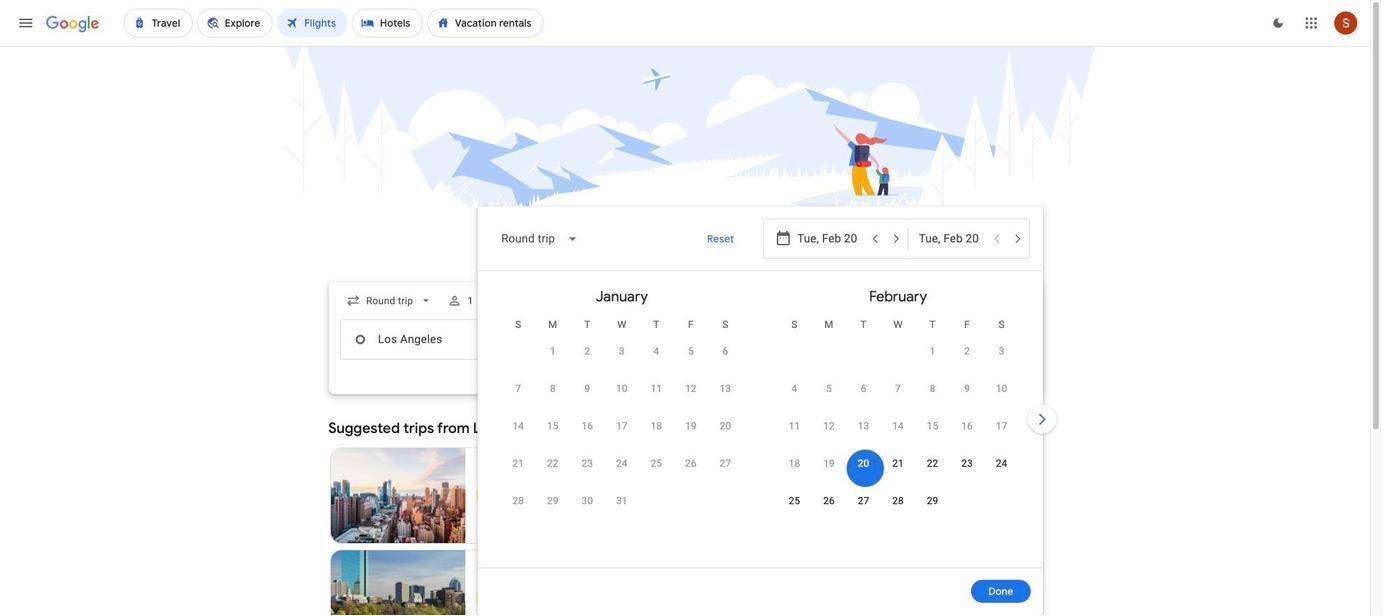 Task type: vqa. For each thing, say whether or not it's contained in the screenshot.
'SUN, FEB 4' element
yes



Task type: locate. For each thing, give the bounding box(es) containing it.
wed, jan 10 element
[[616, 381, 628, 396]]

spirit image
[[477, 490, 489, 502], [477, 592, 489, 604]]

wed, jan 17 element
[[616, 419, 628, 433]]

suggested trips from los angeles region
[[328, 412, 1042, 615]]

thu, feb 1 element
[[930, 344, 936, 358]]

1 vertical spatial spirit image
[[477, 592, 489, 604]]

sat, feb 17 element
[[996, 419, 1008, 433]]

row up wed, feb 14 element
[[777, 375, 1019, 416]]

sun, jan 21 element
[[513, 456, 524, 471]]

1 vertical spatial departure text field
[[798, 320, 864, 359]]

sat, feb 10 element
[[996, 381, 1008, 396]]

1 vertical spatial return text field
[[919, 320, 985, 359]]

mon, jan 8 element
[[550, 381, 556, 396]]

thu, feb 22 element
[[927, 456, 939, 471]]

Departure text field
[[798, 219, 864, 258], [798, 320, 864, 359]]

wed, feb 14 element
[[893, 419, 904, 433]]

tue, feb 13 element
[[858, 419, 870, 433]]

row
[[536, 332, 743, 378], [916, 332, 1019, 378], [501, 375, 743, 416], [777, 375, 1019, 416], [501, 412, 743, 453], [777, 412, 1019, 453], [501, 450, 743, 491], [777, 450, 1019, 491], [501, 487, 639, 528], [777, 487, 950, 528]]

0 vertical spatial return text field
[[919, 219, 985, 258]]

fri, jan 5 element
[[688, 344, 694, 358]]

1 departure text field from the top
[[798, 219, 864, 258]]

change appearance image
[[1261, 6, 1296, 40]]

Return text field
[[919, 219, 985, 258], [919, 320, 985, 359]]

mon, jan 22 element
[[547, 456, 559, 471]]

0 vertical spatial spirit image
[[477, 490, 489, 502]]

2 row group from the left
[[760, 277, 1037, 562]]

None field
[[490, 222, 589, 256], [340, 288, 439, 314], [490, 222, 589, 256], [340, 288, 439, 314]]

sat, feb 24 element
[[996, 456, 1008, 471]]

row down tue, feb 20, departure date. element
[[777, 487, 950, 528]]

0 vertical spatial departure text field
[[798, 219, 864, 258]]

row up wed, jan 17 element
[[501, 375, 743, 416]]

thu, feb 8 element
[[930, 381, 936, 396]]

fri, feb 23 element
[[962, 456, 973, 471]]

wed, feb 21 element
[[893, 456, 904, 471]]

wed, feb 28 element
[[893, 494, 904, 508]]

sat, jan 20 element
[[720, 419, 731, 433]]

fri, feb 2 element
[[965, 344, 970, 358]]

2 departure text field from the top
[[798, 320, 864, 359]]

tue, feb 6 element
[[861, 381, 867, 396]]

thu, jan 25 element
[[651, 456, 662, 471]]

fri, feb 16 element
[[962, 419, 973, 433]]

row up wed, jan 31 element
[[501, 450, 743, 491]]

mon, feb 12 element
[[823, 419, 835, 433]]

row up wed, feb 21 element
[[777, 412, 1019, 453]]

sat, jan 13 element
[[720, 381, 731, 396]]

grid
[[484, 277, 1037, 576]]

tue, feb 20, departure date. element
[[858, 456, 870, 471]]

main menu image
[[17, 14, 35, 32]]

tue, jan 23 element
[[582, 456, 593, 471]]

mon, feb 19 element
[[823, 456, 835, 471]]

row up "fri, feb 9" element
[[916, 332, 1019, 378]]

sat, jan 6 element
[[723, 344, 729, 358]]

None text field
[[340, 319, 543, 360]]

thu, jan 18 element
[[651, 419, 662, 433]]

1 row group from the left
[[484, 277, 760, 562]]

row group
[[484, 277, 760, 562], [760, 277, 1037, 562]]

wed, jan 24 element
[[616, 456, 628, 471]]



Task type: describe. For each thing, give the bounding box(es) containing it.
sat, feb 3 element
[[999, 344, 1005, 358]]

grid inside flight search field
[[484, 277, 1037, 576]]

mon, jan 15 element
[[547, 419, 559, 433]]

sun, feb 11 element
[[789, 419, 801, 433]]

mon, feb 5 element
[[826, 381, 832, 396]]

tue, jan 9 element
[[585, 381, 590, 396]]

tue, jan 30 element
[[582, 494, 593, 508]]

wed, jan 3 element
[[619, 344, 625, 358]]

sun, jan 28 element
[[513, 494, 524, 508]]

thu, jan 4 element
[[654, 344, 659, 358]]

next image
[[1025, 402, 1060, 437]]

sat, jan 27 element
[[720, 456, 731, 471]]

wed, feb 7 element
[[895, 381, 901, 396]]

sun, jan 7 element
[[516, 381, 521, 396]]

sun, feb 4 element
[[792, 381, 798, 396]]

row down 'mon, jan 22' element
[[501, 487, 639, 528]]

mon, feb 26 element
[[823, 494, 835, 508]]

2 spirit image from the top
[[477, 592, 489, 604]]

thu, feb 15 element
[[927, 419, 939, 433]]

thu, feb 29 element
[[927, 494, 939, 508]]

tue, jan 2 element
[[585, 344, 590, 358]]

tue, jan 16 element
[[582, 419, 593, 433]]

Flight search field
[[317, 207, 1060, 615]]

thu, jan 11 element
[[651, 381, 662, 396]]

row up wed, jan 10 element
[[536, 332, 743, 378]]

mon, jan 29 element
[[547, 494, 559, 508]]

row up wed, feb 28 element
[[777, 450, 1019, 491]]

1 return text field from the top
[[919, 219, 985, 258]]

2 return text field from the top
[[919, 320, 985, 359]]

fri, feb 9 element
[[965, 381, 970, 396]]

fri, jan 12 element
[[685, 381, 697, 396]]

1 spirit image from the top
[[477, 490, 489, 502]]

tue, feb 27 element
[[858, 494, 870, 508]]

row up wed, jan 24 element on the bottom left
[[501, 412, 743, 453]]

sun, feb 18 element
[[789, 456, 801, 471]]

fri, jan 19 element
[[685, 419, 697, 433]]

sun, feb 25 element
[[789, 494, 801, 508]]

mon, jan 1 element
[[550, 344, 556, 358]]

sun, jan 14 element
[[513, 419, 524, 433]]

wed, jan 31 element
[[616, 494, 628, 508]]

none text field inside flight search field
[[340, 319, 543, 360]]

fri, jan 26 element
[[685, 456, 697, 471]]



